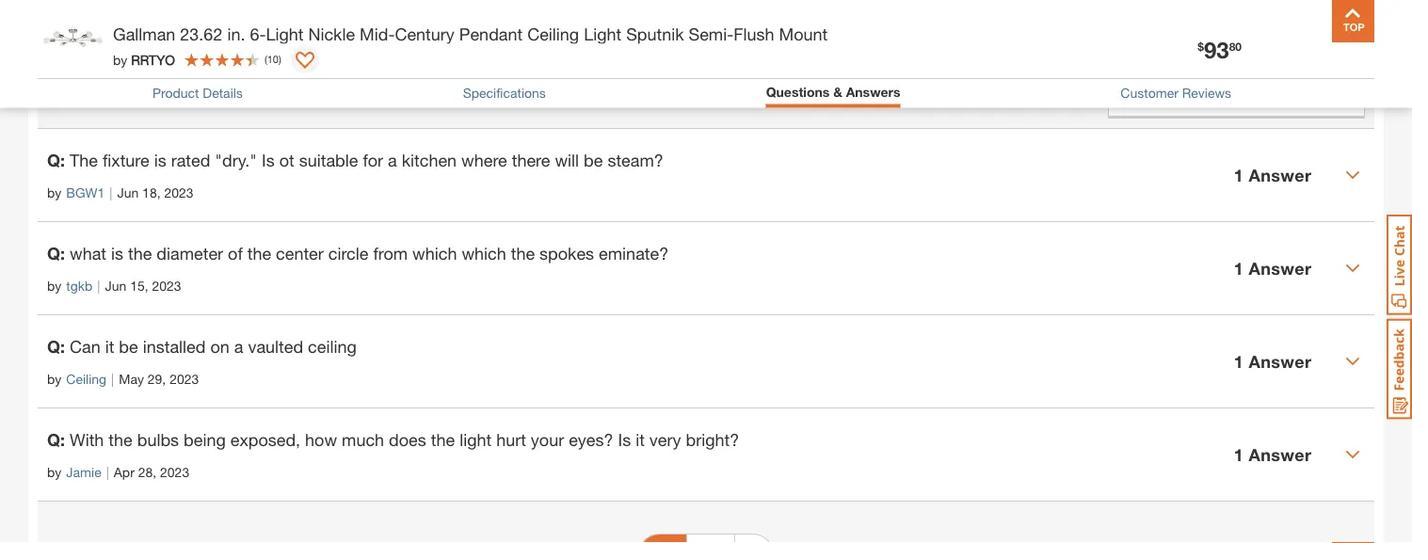 Task type: describe. For each thing, give the bounding box(es) containing it.
29,
[[148, 371, 166, 386]]

hurt
[[496, 430, 526, 450]]

questions inside 6 questions
[[75, 23, 152, 44]]

the left center
[[247, 243, 271, 263]]

2 which from the left
[[462, 243, 506, 263]]

on
[[210, 336, 229, 357]]

gallman 23.62 in. 6-light nickle mid-century pendant ceiling light sputnik semi-flush mount
[[113, 24, 828, 44]]

mount
[[779, 24, 828, 44]]

semi-
[[689, 24, 734, 44]]

eminate?
[[599, 243, 669, 263]]

century
[[395, 24, 455, 44]]

of inside questions element
[[228, 243, 243, 263]]

feedback link image
[[1387, 318, 1412, 420]]

the left light
[[431, 430, 455, 450]]

by ceiling | may 29, 2023
[[47, 371, 199, 386]]

bulbs
[[137, 430, 179, 450]]

gallman
[[113, 24, 175, 44]]

1 for eminate?
[[1234, 258, 1244, 278]]

Search Questions & Answers text field
[[314, 10, 946, 48]]

center
[[276, 243, 324, 263]]

reviews
[[1182, 85, 1232, 101]]

may
[[119, 371, 144, 386]]

)
[[279, 53, 281, 65]]

sputnik
[[626, 24, 684, 44]]

1 answer for eminate?
[[1234, 258, 1312, 278]]

0 vertical spatial be
[[584, 150, 603, 170]]

1 vertical spatial it
[[636, 430, 645, 450]]

| for the
[[106, 464, 109, 480]]

caret image for steam?
[[1345, 167, 1361, 182]]

flush
[[734, 24, 774, 44]]

product image image
[[42, 9, 104, 71]]

answer for is
[[1249, 444, 1312, 464]]

by for with
[[47, 464, 61, 480]]

the
[[70, 150, 98, 170]]

customer
[[1121, 85, 1179, 101]]

vaulted
[[248, 336, 303, 357]]

caret image
[[1345, 354, 1361, 369]]

by jamie | apr 28, 2023
[[47, 464, 189, 480]]

steam?
[[608, 150, 664, 170]]

0 horizontal spatial be
[[119, 336, 138, 357]]

by rrtyo
[[113, 52, 175, 67]]

rrtyo
[[131, 52, 175, 67]]

product details
[[152, 85, 243, 101]]

details
[[203, 85, 243, 101]]

circle
[[328, 243, 369, 263]]

ot
[[279, 150, 294, 170]]

| for fixture
[[109, 184, 112, 200]]

how
[[305, 430, 337, 450]]

0 vertical spatial is
[[262, 150, 275, 170]]

q: with the bulbs being exposed, how much does the light hurt your eyes? is it very bright?
[[47, 430, 739, 450]]

nickle
[[308, 24, 355, 44]]

jamie button
[[66, 462, 101, 482]]

1 for will
[[1234, 165, 1244, 185]]

$ 93 80
[[1198, 36, 1242, 63]]

bright?
[[686, 430, 739, 450]]

0 vertical spatial 6
[[47, 7, 66, 47]]

tgkb button
[[66, 276, 93, 295]]

answers
[[846, 84, 901, 99]]

by bgw1 | jun 18, 2023
[[47, 184, 194, 200]]

questions & answers
[[766, 84, 901, 99]]

rated
[[171, 150, 210, 170]]

q: can it be installed on a vaulted ceiling
[[47, 336, 357, 357]]

1 answer for will
[[1234, 165, 1312, 185]]

q: for q: the fixture is rated "dry." is ot suitable for a kitchen where there will be steam?
[[47, 150, 65, 170]]

mid-
[[360, 24, 395, 44]]

1 for is
[[1234, 444, 1244, 464]]

-
[[109, 92, 114, 107]]

"dry."
[[215, 150, 257, 170]]

spokes
[[540, 243, 594, 263]]

there
[[512, 150, 550, 170]]

display image
[[295, 52, 314, 71]]

what
[[70, 243, 106, 263]]

| for is
[[97, 278, 100, 293]]

2023 for rated
[[164, 184, 194, 200]]

bgw1 button
[[66, 182, 105, 202]]

your
[[531, 430, 564, 450]]

1 light from the left
[[266, 24, 304, 44]]

93
[[1204, 36, 1229, 63]]

the up 15,
[[128, 243, 152, 263]]

by left rrtyo
[[113, 52, 127, 67]]

q: the fixture is rated "dry." is ot suitable for a kitchen where there will be steam?
[[47, 150, 664, 170]]

0 vertical spatial a
[[388, 150, 397, 170]]

can
[[70, 336, 100, 357]]

by tgkb | jun 15, 2023
[[47, 278, 181, 293]]

customer reviews
[[1121, 85, 1232, 101]]

product
[[152, 85, 199, 101]]

2023 for installed
[[170, 371, 199, 386]]

with
[[70, 430, 104, 450]]

6-
[[250, 24, 266, 44]]

kitchen
[[402, 150, 457, 170]]

23.62
[[180, 24, 223, 44]]

2 caret image from the top
[[1345, 261, 1361, 276]]

the left spokes
[[511, 243, 535, 263]]



Task type: locate. For each thing, give the bounding box(es) containing it.
4 q: from the top
[[47, 430, 65, 450]]

being
[[184, 430, 226, 450]]

it left the very
[[636, 430, 645, 450]]

| right bgw1
[[109, 184, 112, 200]]

specifications
[[463, 85, 546, 101]]

1 which from the left
[[412, 243, 457, 263]]

exposed,
[[230, 430, 300, 450]]

1 horizontal spatial is
[[154, 150, 166, 170]]

0 horizontal spatial of
[[125, 92, 137, 107]]

light up )
[[266, 24, 304, 44]]

light
[[266, 24, 304, 44], [584, 24, 622, 44]]

is
[[262, 150, 275, 170], [618, 430, 631, 450]]

by left jamie
[[47, 464, 61, 480]]

0 vertical spatial ceiling
[[527, 24, 579, 44]]

0 vertical spatial jun
[[117, 184, 139, 200]]

q: what is the diameter of the center circle from which which the spokes eminate?
[[47, 243, 669, 263]]

q: left the
[[47, 150, 65, 170]]

is left ot
[[262, 150, 275, 170]]

ceiling right pendant
[[527, 24, 579, 44]]

is right eyes?
[[618, 430, 631, 450]]

0 horizontal spatial a
[[234, 336, 243, 357]]

caret image
[[1345, 167, 1361, 182], [1345, 261, 1361, 276], [1345, 447, 1361, 462]]

much
[[342, 430, 384, 450]]

be
[[584, 150, 603, 170], [119, 336, 138, 357]]

navigation
[[638, 520, 774, 543]]

fixture
[[103, 150, 149, 170]]

answer for eminate?
[[1249, 258, 1312, 278]]

0 horizontal spatial it
[[105, 336, 114, 357]]

0 vertical spatial it
[[105, 336, 114, 357]]

by for the
[[47, 184, 61, 200]]

1 vertical spatial a
[[234, 336, 243, 357]]

jun for fixture
[[117, 184, 139, 200]]

specifications button
[[463, 85, 546, 101], [463, 85, 546, 101]]

suitable
[[299, 150, 358, 170]]

0 horizontal spatial is
[[111, 243, 123, 263]]

is left rated
[[154, 150, 166, 170]]

| left may
[[111, 371, 114, 386]]

diameter
[[157, 243, 223, 263]]

for
[[363, 150, 383, 170]]

15,
[[130, 278, 148, 293]]

| left apr
[[106, 464, 109, 480]]

0 vertical spatial questions
[[75, 23, 152, 44]]

2023 right 15,
[[152, 278, 181, 293]]

2 1 answer from the top
[[1234, 258, 1312, 278]]

jun for is
[[105, 278, 126, 293]]

1 horizontal spatial questions
[[766, 84, 830, 99]]

&
[[833, 84, 843, 99]]

q: left can
[[47, 336, 65, 357]]

be right will
[[584, 150, 603, 170]]

1 vertical spatial of
[[228, 243, 243, 263]]

bgw1
[[66, 184, 105, 200]]

will
[[555, 150, 579, 170]]

questions & answers button
[[766, 84, 901, 103], [766, 84, 901, 99]]

live chat image
[[1387, 215, 1412, 315]]

jun left 15,
[[105, 278, 126, 293]]

2023
[[164, 184, 194, 200], [152, 278, 181, 293], [170, 371, 199, 386], [160, 464, 189, 480]]

1 vertical spatial 6
[[141, 92, 148, 107]]

6 up showing
[[47, 7, 66, 47]]

6 right 4
[[141, 92, 148, 107]]

6
[[47, 7, 66, 47], [141, 92, 148, 107]]

answer for will
[[1249, 165, 1312, 185]]

1 vertical spatial jun
[[105, 278, 126, 293]]

3 1 answer from the top
[[1234, 351, 1312, 371]]

1 vertical spatial is
[[111, 243, 123, 263]]

1 vertical spatial is
[[618, 430, 631, 450]]

of right 4
[[125, 92, 137, 107]]

10
[[267, 53, 279, 65]]

the up by jamie | apr 28, 2023 at left
[[109, 430, 132, 450]]

0 horizontal spatial is
[[262, 150, 275, 170]]

q: for q: can it be installed on a vaulted ceiling
[[47, 336, 65, 357]]

2023 for being
[[160, 464, 189, 480]]

apr
[[114, 464, 134, 480]]

light left sputnik on the top of page
[[584, 24, 622, 44]]

where
[[461, 150, 507, 170]]

2023 right 29,
[[170, 371, 199, 386]]

ceiling down can
[[66, 371, 106, 386]]

1 vertical spatial questions
[[766, 84, 830, 99]]

3 caret image from the top
[[1345, 447, 1361, 462]]

ceiling inside questions element
[[66, 371, 106, 386]]

1 vertical spatial ceiling
[[66, 371, 106, 386]]

0 horizontal spatial which
[[412, 243, 457, 263]]

2 answer from the top
[[1249, 258, 1312, 278]]

1 horizontal spatial light
[[584, 24, 622, 44]]

1 horizontal spatial 6
[[141, 92, 148, 107]]

jun left 18,
[[117, 184, 139, 200]]

| for it
[[111, 371, 114, 386]]

it
[[105, 336, 114, 357], [636, 430, 645, 450]]

1 horizontal spatial is
[[618, 430, 631, 450]]

product details button
[[152, 85, 243, 101], [152, 85, 243, 101]]

1 vertical spatial be
[[119, 336, 138, 357]]

2023 for diameter
[[152, 278, 181, 293]]

the
[[128, 243, 152, 263], [247, 243, 271, 263], [511, 243, 535, 263], [109, 430, 132, 450], [431, 430, 455, 450]]

1 horizontal spatial be
[[584, 150, 603, 170]]

of right diameter
[[228, 243, 243, 263]]

0 horizontal spatial ceiling
[[66, 371, 106, 386]]

( 10 )
[[264, 53, 281, 65]]

by left ceiling button on the left bottom
[[47, 371, 61, 386]]

3 answer from the top
[[1249, 351, 1312, 371]]

0 vertical spatial is
[[154, 150, 166, 170]]

by left tgkb
[[47, 278, 61, 293]]

1 answer for is
[[1234, 444, 1312, 464]]

1 caret image from the top
[[1345, 167, 1361, 182]]

by left bgw1
[[47, 184, 61, 200]]

2 vertical spatial caret image
[[1345, 447, 1361, 462]]

eyes?
[[569, 430, 613, 450]]

very
[[650, 430, 681, 450]]

| right tgkb
[[97, 278, 100, 293]]

showing 1 - 4 of 6
[[47, 92, 148, 107]]

q:
[[47, 150, 65, 170], [47, 243, 65, 263], [47, 336, 65, 357], [47, 430, 65, 450]]

customer reviews button
[[1121, 85, 1232, 101], [1121, 85, 1232, 101]]

by
[[113, 52, 127, 67], [47, 184, 61, 200], [47, 278, 61, 293], [47, 371, 61, 386], [47, 464, 61, 480]]

1 horizontal spatial which
[[462, 243, 506, 263]]

is
[[154, 150, 166, 170], [111, 243, 123, 263]]

1 q: from the top
[[47, 150, 65, 170]]

2 light from the left
[[584, 24, 622, 44]]

q: left what
[[47, 243, 65, 263]]

a right 'for'
[[388, 150, 397, 170]]

top button
[[1332, 0, 1375, 42]]

3 q: from the top
[[47, 336, 65, 357]]

1 horizontal spatial it
[[636, 430, 645, 450]]

questions up the by rrtyo
[[75, 23, 152, 44]]

0 vertical spatial caret image
[[1345, 167, 1361, 182]]

by for can
[[47, 371, 61, 386]]

1 horizontal spatial of
[[228, 243, 243, 263]]

installed
[[143, 336, 206, 357]]

caret image for very
[[1345, 447, 1361, 462]]

1 horizontal spatial ceiling
[[527, 24, 579, 44]]

a right on
[[234, 336, 243, 357]]

28,
[[138, 464, 156, 480]]

0 vertical spatial of
[[125, 92, 137, 107]]

1 answer from the top
[[1249, 165, 1312, 185]]

4
[[114, 92, 122, 107]]

which left spokes
[[462, 243, 506, 263]]

which right from
[[412, 243, 457, 263]]

does
[[389, 430, 426, 450]]

is right what
[[111, 243, 123, 263]]

ceiling button
[[66, 369, 106, 389]]

1
[[102, 92, 109, 107], [1234, 165, 1244, 185], [1234, 258, 1244, 278], [1234, 351, 1244, 371], [1234, 444, 1244, 464]]

by for what
[[47, 278, 61, 293]]

questions left & at the top right of the page
[[766, 84, 830, 99]]

$
[[1198, 40, 1204, 53]]

questions
[[75, 23, 152, 44], [766, 84, 830, 99]]

q: for q: with the bulbs being exposed, how much does the light hurt your eyes? is it very bright?
[[47, 430, 65, 450]]

2023 right the '28,'
[[160, 464, 189, 480]]

80
[[1229, 40, 1242, 53]]

0 horizontal spatial 6
[[47, 7, 66, 47]]

it right can
[[105, 336, 114, 357]]

2023 right 18,
[[164, 184, 194, 200]]

ceiling
[[527, 24, 579, 44], [66, 371, 106, 386]]

1 1 answer from the top
[[1234, 165, 1312, 185]]

4 answer from the top
[[1249, 444, 1312, 464]]

be up may
[[119, 336, 138, 357]]

(
[[264, 53, 267, 65]]

2 q: from the top
[[47, 243, 65, 263]]

in.
[[227, 24, 245, 44]]

which
[[412, 243, 457, 263], [462, 243, 506, 263]]

questions element
[[38, 128, 1375, 502]]

pendant
[[459, 24, 523, 44]]

of
[[125, 92, 137, 107], [228, 243, 243, 263]]

0 horizontal spatial questions
[[75, 23, 152, 44]]

q: for q: what is the diameter of the center circle from which which the spokes eminate?
[[47, 243, 65, 263]]

6 questions
[[47, 7, 152, 47]]

light
[[460, 430, 492, 450]]

jamie
[[66, 464, 101, 480]]

1 vertical spatial caret image
[[1345, 261, 1361, 276]]

1 horizontal spatial a
[[388, 150, 397, 170]]

4 1 answer from the top
[[1234, 444, 1312, 464]]

0 horizontal spatial light
[[266, 24, 304, 44]]

q: left with
[[47, 430, 65, 450]]

18,
[[142, 184, 161, 200]]

tgkb
[[66, 278, 93, 293]]

jun
[[117, 184, 139, 200], [105, 278, 126, 293]]

showing
[[47, 92, 98, 107]]

ceiling
[[308, 336, 357, 357]]

from
[[373, 243, 408, 263]]



Task type: vqa. For each thing, say whether or not it's contained in the screenshot.
Parts
no



